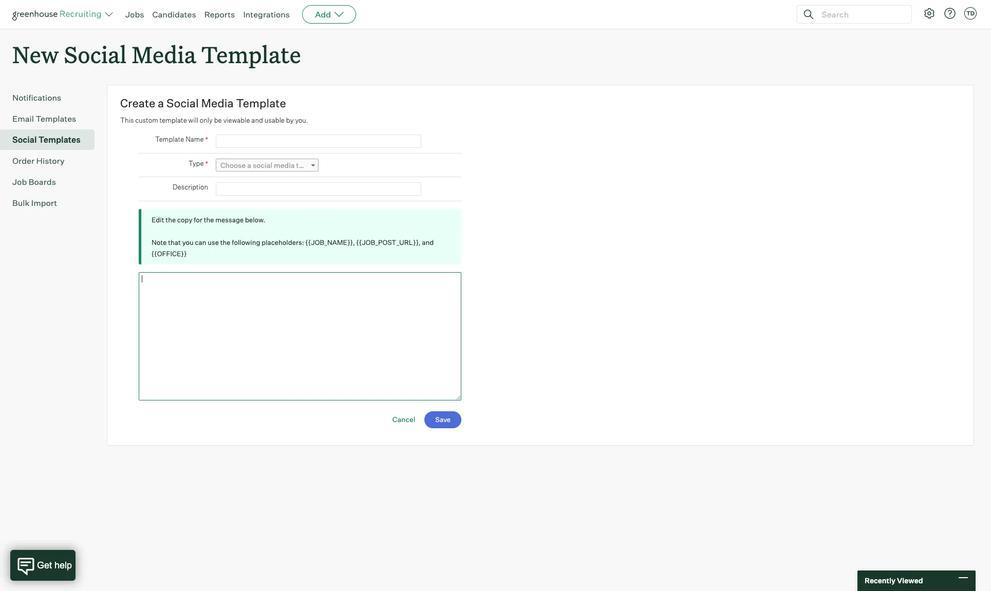 Task type: vqa. For each thing, say whether or not it's contained in the screenshot.
Field...
no



Task type: locate. For each thing, give the bounding box(es) containing it.
new social media template
[[12, 39, 301, 69]]

0 vertical spatial media
[[132, 39, 196, 69]]

choose
[[221, 161, 246, 170]]

following
[[232, 239, 260, 247]]

0 vertical spatial a
[[158, 96, 164, 110]]

Template Name text field
[[216, 135, 422, 148]]

a left social
[[247, 161, 251, 170]]

a
[[158, 96, 164, 110], [247, 161, 251, 170]]

1 vertical spatial social
[[167, 96, 199, 110]]

1 vertical spatial media
[[201, 96, 234, 110]]

recently
[[865, 577, 896, 586]]

{{job_post_url}},
[[357, 239, 421, 247]]

1 vertical spatial and
[[422, 239, 434, 247]]

a up template
[[158, 96, 164, 110]]

*
[[205, 135, 208, 144], [205, 159, 208, 168]]

media
[[132, 39, 196, 69], [201, 96, 234, 110]]

copy
[[177, 216, 192, 224]]

boards
[[29, 177, 56, 187]]

the
[[166, 216, 176, 224], [204, 216, 214, 224], [220, 239, 231, 247]]

0 horizontal spatial the
[[166, 216, 176, 224]]

None submit
[[425, 412, 462, 429]]

reports link
[[204, 9, 235, 20]]

template down integrations link
[[201, 39, 301, 69]]

* right name
[[205, 135, 208, 144]]

by
[[286, 116, 294, 124]]

1 vertical spatial template
[[236, 96, 286, 110]]

0 horizontal spatial and
[[252, 116, 263, 124]]

1 vertical spatial templates
[[38, 135, 81, 145]]

job boards
[[12, 177, 56, 187]]

0 horizontal spatial a
[[158, 96, 164, 110]]

social
[[64, 39, 127, 69], [167, 96, 199, 110], [12, 135, 37, 145]]

the right for
[[204, 216, 214, 224]]

media down candidates link
[[132, 39, 196, 69]]

1 horizontal spatial and
[[422, 239, 434, 247]]

2 vertical spatial social
[[12, 135, 37, 145]]

type
[[296, 161, 311, 170]]

a for choose
[[247, 161, 251, 170]]

2 * from the top
[[205, 159, 208, 168]]

cancel link
[[393, 415, 416, 424]]

notifications link
[[12, 92, 90, 104]]

add
[[315, 9, 331, 20]]

add button
[[302, 5, 356, 24]]

2 vertical spatial template
[[155, 135, 184, 144]]

2 horizontal spatial social
[[167, 96, 199, 110]]

and left usable
[[252, 116, 263, 124]]

social templates link
[[12, 134, 90, 146]]

a for create
[[158, 96, 164, 110]]

greenhouse recruiting image
[[12, 8, 105, 21]]

template down template
[[155, 135, 184, 144]]

template
[[201, 39, 301, 69], [236, 96, 286, 110], [155, 135, 184, 144]]

{{job_name}},
[[306, 239, 355, 247]]

media up the be
[[201, 96, 234, 110]]

template name *
[[155, 135, 208, 144]]

order history link
[[12, 155, 90, 167]]

templates down the email templates link
[[38, 135, 81, 145]]

custom
[[135, 116, 158, 124]]

can
[[195, 239, 206, 247]]

the right "edit"
[[166, 216, 176, 224]]

Search text field
[[819, 7, 903, 22]]

job
[[12, 177, 27, 187]]

{{job_name}}, {{job_post_url}}, and {{office}}
[[152, 239, 434, 258]]

1 horizontal spatial media
[[201, 96, 234, 110]]

only
[[200, 116, 213, 124]]

0 vertical spatial *
[[205, 135, 208, 144]]

template inside template name *
[[155, 135, 184, 144]]

1 * from the top
[[205, 135, 208, 144]]

and right {{job_post_url}},
[[422, 239, 434, 247]]

this custom template will only be viewable and usable by you.
[[120, 116, 308, 124]]

1 vertical spatial a
[[247, 161, 251, 170]]

edit
[[152, 216, 164, 224]]

jobs link
[[125, 9, 144, 20]]

0 vertical spatial social
[[64, 39, 127, 69]]

None text field
[[139, 273, 462, 401]]

1 vertical spatial *
[[205, 159, 208, 168]]

templates down the notifications link
[[36, 114, 76, 124]]

* right type
[[205, 159, 208, 168]]

the right 'use'
[[220, 239, 231, 247]]

candidates link
[[152, 9, 196, 20]]

create a social media template
[[120, 96, 286, 110]]

import
[[31, 198, 57, 208]]

templates for social templates
[[38, 135, 81, 145]]

will
[[188, 116, 198, 124]]

0 vertical spatial templates
[[36, 114, 76, 124]]

configure image
[[924, 7, 936, 20]]

0 horizontal spatial social
[[12, 135, 37, 145]]

1 horizontal spatial a
[[247, 161, 251, 170]]

bulk
[[12, 198, 29, 208]]

choose a social media type link
[[216, 159, 319, 172]]

create
[[120, 96, 155, 110]]

templates
[[36, 114, 76, 124], [38, 135, 81, 145]]

job boards link
[[12, 176, 90, 188]]

Description text field
[[216, 183, 422, 196]]

and
[[252, 116, 263, 124], [422, 239, 434, 247]]

cancel
[[393, 415, 416, 424]]

template up usable
[[236, 96, 286, 110]]

message
[[216, 216, 244, 224]]



Task type: describe. For each thing, give the bounding box(es) containing it.
you
[[182, 239, 194, 247]]

jobs
[[125, 9, 144, 20]]

templates for email templates
[[36, 114, 76, 124]]

td
[[967, 10, 975, 17]]

td button
[[965, 7, 977, 20]]

this
[[120, 116, 134, 124]]

you.
[[295, 116, 308, 124]]

email templates link
[[12, 113, 90, 125]]

template
[[160, 116, 187, 124]]

description
[[173, 183, 208, 191]]

email templates
[[12, 114, 76, 124]]

for
[[194, 216, 202, 224]]

integrations link
[[243, 9, 290, 20]]

viewable
[[223, 116, 250, 124]]

social templates
[[12, 135, 81, 145]]

2 horizontal spatial the
[[220, 239, 231, 247]]

and inside {{job_name}}, {{job_post_url}}, and {{office}}
[[422, 239, 434, 247]]

edit the copy for the message below.
[[152, 216, 266, 224]]

that
[[168, 239, 181, 247]]

social inside social templates link
[[12, 135, 37, 145]]

viewed
[[898, 577, 924, 586]]

usable
[[265, 116, 285, 124]]

below.
[[245, 216, 266, 224]]

note that you can use the following placeholders:
[[152, 239, 306, 247]]

type
[[189, 159, 204, 168]]

1 horizontal spatial the
[[204, 216, 214, 224]]

note
[[152, 239, 167, 247]]

order
[[12, 156, 34, 166]]

0 vertical spatial and
[[252, 116, 263, 124]]

0 vertical spatial template
[[201, 39, 301, 69]]

candidates
[[152, 9, 196, 20]]

recently viewed
[[865, 577, 924, 586]]

social
[[253, 161, 272, 170]]

bulk import
[[12, 198, 57, 208]]

new
[[12, 39, 59, 69]]

choose a social media type
[[221, 161, 311, 170]]

bulk import link
[[12, 197, 90, 209]]

{{office}}
[[152, 250, 187, 258]]

order history
[[12, 156, 65, 166]]

be
[[214, 116, 222, 124]]

placeholders:
[[262, 239, 304, 247]]

0 horizontal spatial media
[[132, 39, 196, 69]]

integrations
[[243, 9, 290, 20]]

use
[[208, 239, 219, 247]]

name
[[186, 135, 204, 144]]

notifications
[[12, 93, 61, 103]]

email
[[12, 114, 34, 124]]

reports
[[204, 9, 235, 20]]

type *
[[189, 159, 208, 168]]

history
[[36, 156, 65, 166]]

1 horizontal spatial social
[[64, 39, 127, 69]]

td button
[[963, 5, 979, 22]]

media
[[274, 161, 295, 170]]



